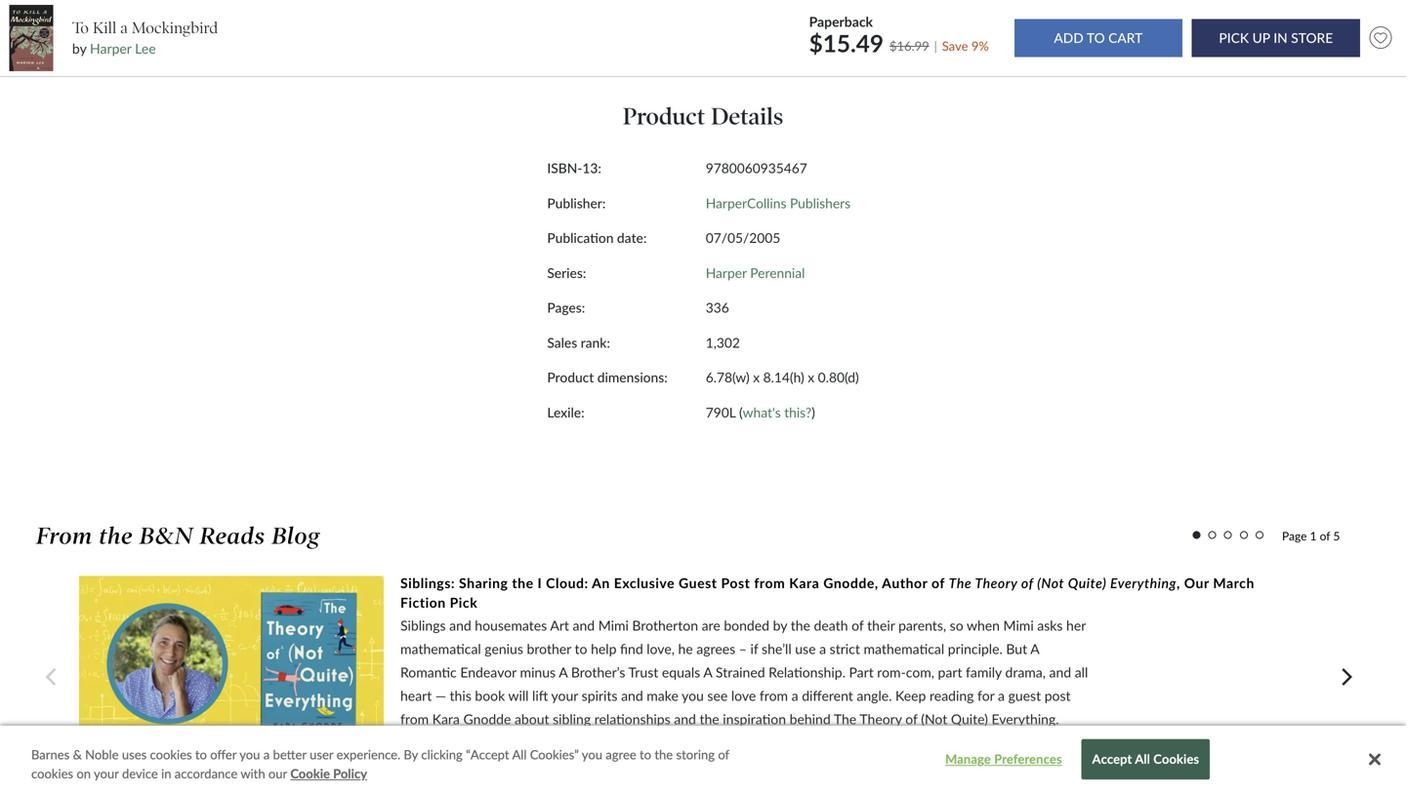 Task type: locate. For each thing, give the bounding box(es) containing it.
housemates
[[475, 618, 547, 634]]

1 horizontal spatial x
[[808, 370, 814, 386]]

all inside barnes & noble uses cookies to offer you a better user experience. by clicking "accept all cookies" you agree to the storing of cookies on your device in accordance with our
[[512, 747, 527, 763]]

product for product details
[[623, 102, 705, 131]]

parents,
[[898, 618, 946, 634]]

0 horizontal spatial a
[[559, 664, 568, 681]]

cookie
[[290, 766, 330, 782]]

harper down the kill on the top of the page
[[90, 40, 131, 57]]

guest
[[1008, 688, 1041, 704]]

1 horizontal spatial mathematical
[[864, 641, 944, 658]]

isbn-13:
[[547, 160, 601, 176]]

keep
[[895, 688, 926, 704]]

harper
[[90, 40, 131, 57], [706, 265, 747, 281]]

their
[[867, 618, 895, 634]]

0 vertical spatial your
[[551, 688, 578, 704]]

publication
[[547, 230, 614, 246]]

theory down "angle."
[[860, 711, 902, 728]]

cookies
[[150, 747, 192, 763], [31, 766, 73, 782]]

sibling
[[553, 711, 591, 728]]

0 horizontal spatial by
[[72, 40, 86, 57]]

, our march fiction pick
[[400, 575, 1255, 611]]

2 horizontal spatial you
[[682, 688, 704, 704]]

1 horizontal spatial all
[[1135, 752, 1150, 768]]

an
[[592, 575, 610, 592]]

option containing siblings: sharing the i cloud: an exclusive guest post from kara gnodde, author of
[[79, 574, 1268, 769]]

of up but
[[1021, 575, 1034, 592]]

by inside siblings and housemates art and mimi brotherton are bonded by the death of their parents, so when mimi asks her mathematical genius brother to help find love, he agrees – if she'll use a strict mathematical principle. but a romantic endeavor minus a brother's trust equals a strained relationship. part rom-com, part family drama, and all heart — this book will lift your spirits and make you see love from a different angle. keep reading for a guest post from kara gnodde about sibling relationships and the inspiration behind the theory of (not quite) everything.
[[773, 618, 787, 634]]

0 horizontal spatial mathematical
[[400, 641, 481, 658]]

quite) down "for"
[[951, 711, 988, 728]]

brotherton
[[632, 618, 698, 634]]

make
[[647, 688, 678, 704]]

book
[[475, 688, 505, 704]]

the inside siblings and housemates art and mimi brotherton are bonded by the death of their parents, so when mimi asks her mathematical genius brother to help find love, he agrees – if she'll use a strict mathematical principle. but a romantic endeavor minus a brother's trust equals a strained relationship. part rom-com, part family drama, and all heart — this book will lift your spirits and make you see love from a different angle. keep reading for a guest post from kara gnodde about sibling relationships and the inspiration behind the theory of (not quite) everything.
[[834, 711, 857, 728]]

0.80(d)
[[818, 370, 859, 386]]

your down noble
[[94, 766, 119, 782]]

fiction
[[400, 595, 446, 611]]

all right accept
[[1135, 752, 1150, 768]]

to up accordance
[[195, 747, 207, 763]]

love
[[731, 688, 756, 704]]

you up with
[[239, 747, 260, 763]]

0 horizontal spatial product
[[547, 370, 594, 386]]

relationships
[[594, 711, 671, 728]]

0 horizontal spatial quite)
[[951, 711, 988, 728]]

)
[[812, 405, 815, 421]]

0 vertical spatial (not
[[1037, 575, 1064, 592]]

a right but
[[1030, 641, 1039, 658]]

0 horizontal spatial harper
[[90, 40, 131, 57]]

1 horizontal spatial your
[[551, 688, 578, 704]]

1 vertical spatial the
[[834, 711, 857, 728]]

pages:
[[547, 300, 585, 316]]

mimi up help on the bottom of page
[[598, 618, 629, 634]]

6.78(w)
[[706, 370, 750, 386]]

you
[[682, 688, 704, 704], [239, 747, 260, 763], [582, 747, 602, 763]]

lift
[[532, 688, 548, 704]]

use
[[795, 641, 816, 658]]

quite) up her at the bottom right of page
[[1068, 575, 1107, 592]]

harper up 336
[[706, 265, 747, 281]]

1 vertical spatial kara
[[432, 711, 460, 728]]

0 horizontal spatial you
[[239, 747, 260, 763]]

strict
[[830, 641, 860, 658]]

x left 0.80(d) at right
[[808, 370, 814, 386]]

0 vertical spatial from
[[754, 575, 785, 592]]

on
[[77, 766, 91, 782]]

siblings
[[400, 618, 446, 634]]

by down to
[[72, 40, 86, 57]]

post
[[1044, 688, 1071, 704]]

from right love
[[760, 688, 788, 704]]

siblings: sharing the i cloud: an exclusive guest post from kara gnodde, author of <i>the theory of (not quite) everything</i>, our march fiction pick image
[[79, 577, 384, 752]]

mathematical up the rom-
[[864, 641, 944, 658]]

product dimensions:
[[547, 370, 668, 386]]

from right post
[[754, 575, 785, 592]]

a right the kill on the top of the page
[[120, 18, 128, 37]]

you left see
[[682, 688, 704, 704]]

harper perennial link
[[706, 265, 805, 281]]

mathematical up romantic
[[400, 641, 481, 658]]

1 vertical spatial by
[[773, 618, 787, 634]]

gnodde
[[463, 711, 511, 728]]

to left help on the bottom of page
[[575, 641, 587, 658]]

2 horizontal spatial to
[[640, 747, 651, 763]]

paperback
[[809, 13, 873, 30]]

tab list containing what people are saying
[[46, 27, 1360, 73]]

to kill a mockingbird image
[[10, 5, 53, 71]]

from down heart
[[400, 711, 429, 728]]

endeavor
[[460, 664, 517, 681]]

rom-
[[877, 664, 906, 681]]

1 horizontal spatial kara
[[789, 575, 820, 592]]

mockingbird
[[132, 18, 218, 37]]

storing
[[676, 747, 715, 763]]

to
[[575, 641, 587, 658], [195, 747, 207, 763], [640, 747, 651, 763]]

kara inside siblings and housemates art and mimi brotherton are bonded by the death of their parents, so when mimi asks her mathematical genius brother to help find love, he agrees – if she'll use a strict mathematical principle. but a romantic endeavor minus a brother's trust equals a strained relationship. part rom-com, part family drama, and all heart — this book will lift your spirits and make you see love from a different angle. keep reading for a guest post from kara gnodde about sibling relationships and the inspiration behind the theory of (not quite) everything.
[[432, 711, 460, 728]]

0 horizontal spatial to
[[195, 747, 207, 763]]

a down relationship.
[[792, 688, 798, 704]]

user
[[310, 747, 333, 763]]

i
[[538, 575, 542, 592]]

0 vertical spatial the
[[949, 575, 972, 592]]

1 vertical spatial theory
[[860, 711, 902, 728]]

and left all
[[1049, 664, 1071, 681]]

790l ( what's this? )
[[706, 405, 815, 421]]

theory inside siblings and housemates art and mimi brotherton are bonded by the death of their parents, so when mimi asks her mathematical genius brother to help find love, he agrees – if she'll use a strict mathematical principle. but a romantic endeavor minus a brother's trust equals a strained relationship. part rom-com, part family drama, and all heart — this book will lift your spirits and make you see love from a different angle. keep reading for a guest post from kara gnodde about sibling relationships and the inspiration behind the theory of (not quite) everything.
[[860, 711, 902, 728]]

a right minus
[[559, 664, 568, 681]]

2 horizontal spatial a
[[1030, 641, 1039, 658]]

(not down reading
[[921, 711, 947, 728]]

1 horizontal spatial by
[[773, 618, 787, 634]]

$15.49 $16.99
[[809, 29, 929, 57]]

None submit
[[1014, 19, 1182, 57], [1192, 19, 1360, 57], [1014, 19, 1182, 57], [1192, 19, 1360, 57]]

x left the 8.14(h)
[[753, 370, 760, 386]]

1 vertical spatial harper
[[706, 265, 747, 281]]

1 horizontal spatial to
[[575, 641, 587, 658]]

1 horizontal spatial theory
[[975, 575, 1018, 592]]

0 horizontal spatial all
[[512, 747, 527, 763]]

part
[[938, 664, 962, 681]]

from
[[754, 575, 785, 592], [760, 688, 788, 704], [400, 711, 429, 728]]

mimi
[[598, 618, 629, 634], [1003, 618, 1034, 634]]

0 horizontal spatial theory
[[860, 711, 902, 728]]

1 horizontal spatial the
[[949, 575, 972, 592]]

1 vertical spatial (not
[[921, 711, 947, 728]]

a up our
[[263, 747, 270, 763]]

brother's
[[571, 664, 625, 681]]

cookies down barnes
[[31, 766, 73, 782]]

reading group guide link
[[975, 27, 1181, 73]]

the down different
[[834, 711, 857, 728]]

&
[[73, 747, 82, 763]]

read more link
[[400, 753, 1261, 769]]

a
[[1030, 641, 1039, 658], [559, 664, 568, 681], [703, 664, 712, 681]]

to right agree
[[640, 747, 651, 763]]

read
[[400, 753, 430, 769]]

(
[[739, 405, 743, 421]]

reading
[[1015, 42, 1062, 58]]

of right storing
[[718, 747, 729, 763]]

cookies
[[1153, 752, 1199, 768]]

by inside to kill a mockingbird by harper lee
[[72, 40, 86, 57]]

cookies up in
[[150, 747, 192, 763]]

harper inside "product details" tab panel
[[706, 265, 747, 281]]

of left their
[[852, 618, 864, 634]]

0 vertical spatial theory
[[975, 575, 1018, 592]]

1 horizontal spatial harper
[[706, 265, 747, 281]]

better
[[273, 747, 306, 763]]

product up lexile:
[[547, 370, 594, 386]]

he
[[678, 641, 693, 658]]

0 horizontal spatial (not
[[921, 711, 947, 728]]

perennial
[[750, 265, 805, 281]]

kara left gnodde,
[[789, 575, 820, 592]]

theory up when
[[975, 575, 1018, 592]]

1 vertical spatial product
[[547, 370, 594, 386]]

a down agrees
[[703, 664, 712, 681]]

option
[[79, 574, 1268, 769]]

1 horizontal spatial mimi
[[1003, 618, 1034, 634]]

the up 'so'
[[949, 575, 972, 592]]

mimi up but
[[1003, 618, 1034, 634]]

0 vertical spatial by
[[72, 40, 86, 57]]

product left details
[[623, 102, 705, 131]]

angle.
[[857, 688, 892, 704]]

0 horizontal spatial mimi
[[598, 618, 629, 634]]

336
[[706, 300, 729, 316]]

0 horizontal spatial kara
[[432, 711, 460, 728]]

you left agree
[[582, 747, 602, 763]]

for
[[977, 688, 994, 704]]

romantic
[[400, 664, 457, 681]]

1 horizontal spatial product
[[623, 102, 705, 131]]

0 vertical spatial cookies
[[150, 747, 192, 763]]

all right "accept
[[512, 747, 527, 763]]

tab list
[[46, 27, 1360, 73]]

harpercollins publishers
[[706, 195, 851, 211]]

0 horizontal spatial your
[[94, 766, 119, 782]]

to kill a mockingbird by harper lee
[[72, 18, 218, 57]]

0 horizontal spatial the
[[834, 711, 857, 728]]

0 horizontal spatial x
[[753, 370, 760, 386]]

mathematical
[[400, 641, 481, 658], [864, 641, 944, 658]]

isbn-
[[547, 160, 582, 176]]

read more
[[400, 753, 466, 769]]

2 vertical spatial from
[[400, 711, 429, 728]]

(not up asks
[[1037, 575, 1064, 592]]

reading group guide
[[1015, 42, 1141, 58]]

you inside siblings and housemates art and mimi brotherton are bonded by the death of their parents, so when mimi asks her mathematical genius brother to help find love, he agrees – if she'll use a strict mathematical principle. but a romantic endeavor minus a brother's trust equals a strained relationship. part rom-com, part family drama, and all heart — this book will lift your spirits and make you see love from a different angle. keep reading for a guest post from kara gnodde about sibling relationships and the inspiration behind the theory of (not quite) everything.
[[682, 688, 704, 704]]

so
[[950, 618, 963, 634]]

1 horizontal spatial a
[[703, 664, 712, 681]]

the left storing
[[655, 747, 673, 763]]

siblings:
[[400, 575, 455, 592]]

0 vertical spatial product
[[623, 102, 705, 131]]

1 vertical spatial from
[[760, 688, 788, 704]]

the inside barnes & noble uses cookies to offer you a better user experience. by clicking "accept all cookies" you agree to the storing of cookies on your device in accordance with our
[[655, 747, 673, 763]]

the right from
[[99, 522, 133, 551]]

accept all cookies
[[1092, 752, 1199, 768]]

1 vertical spatial cookies
[[31, 766, 73, 782]]

0 vertical spatial harper
[[90, 40, 131, 57]]

1 vertical spatial quite)
[[951, 711, 988, 728]]

with
[[241, 766, 265, 782]]

from the b&n reads blog
[[36, 522, 320, 551]]

manage
[[945, 752, 991, 768]]

the
[[99, 522, 133, 551], [512, 575, 534, 592], [791, 618, 810, 634], [700, 711, 719, 728], [655, 747, 673, 763]]

love,
[[647, 641, 675, 658]]

drama,
[[1005, 664, 1046, 681]]

of right author at right
[[932, 575, 945, 592]]

the up use
[[791, 618, 810, 634]]

1 vertical spatial your
[[94, 766, 119, 782]]

minus
[[520, 664, 556, 681]]

0 vertical spatial quite)
[[1068, 575, 1107, 592]]

1 mimi from the left
[[598, 618, 629, 634]]

13:
[[582, 160, 601, 176]]

your up "sibling"
[[551, 688, 578, 704]]

kill
[[93, 18, 116, 37]]

our
[[268, 766, 287, 782]]

kara down —
[[432, 711, 460, 728]]

privacy alert dialog
[[0, 726, 1406, 794]]

harpercollins
[[706, 195, 786, 211]]

by up the she'll
[[773, 618, 787, 634]]

1,302
[[706, 335, 740, 351]]

and
[[449, 618, 471, 634], [573, 618, 595, 634], [1049, 664, 1071, 681], [621, 688, 643, 704], [674, 711, 696, 728]]



Task type: describe. For each thing, give the bounding box(es) containing it.
1 horizontal spatial cookies
[[150, 747, 192, 763]]

preferences
[[994, 752, 1062, 768]]

a inside barnes & noble uses cookies to offer you a better user experience. by clicking "accept all cookies" you agree to the storing of cookies on your device in accordance with our
[[263, 747, 270, 763]]

will
[[508, 688, 529, 704]]

2 x from the left
[[808, 370, 814, 386]]

behind
[[790, 711, 831, 728]]

about
[[515, 711, 549, 728]]

1 horizontal spatial quite)
[[1068, 575, 1107, 592]]

strained
[[716, 664, 765, 681]]

your inside siblings and housemates art and mimi brotherton are bonded by the death of their parents, so when mimi asks her mathematical genius brother to help find love, he agrees – if she'll use a strict mathematical principle. but a romantic endeavor minus a brother's trust equals a strained relationship. part rom-com, part family drama, and all heart — this book will lift your spirits and make you see love from a different angle. keep reading for a guest post from kara gnodde about sibling relationships and the inspiration behind the theory of (not quite) everything.
[[551, 688, 578, 704]]

people
[[829, 42, 870, 58]]

a inside to kill a mockingbird by harper lee
[[120, 18, 128, 37]]

post
[[721, 575, 750, 592]]

siblings: sharing the i cloud: an exclusive guest post from kara gnodde, author of the theory of (not quite) everything
[[400, 575, 1177, 592]]

1 mathematical from the left
[[400, 641, 481, 658]]

date:
[[617, 230, 647, 246]]

2 mathematical from the left
[[864, 641, 944, 658]]

author
[[882, 575, 928, 592]]

by
[[404, 747, 418, 763]]

art
[[550, 618, 569, 634]]

and down make
[[674, 711, 696, 728]]

asks
[[1037, 618, 1063, 634]]

noble
[[85, 747, 119, 763]]

this?
[[784, 405, 812, 421]]

8.14(h)
[[763, 370, 804, 386]]

march
[[1213, 575, 1255, 592]]

a right "for"
[[998, 688, 1005, 704]]

gnodde,
[[823, 575, 878, 592]]

but
[[1006, 641, 1027, 658]]

to inside siblings and housemates art and mimi brotherton are bonded by the death of their parents, so when mimi asks her mathematical genius brother to help find love, he agrees – if she'll use a strict mathematical principle. but a romantic endeavor minus a brother's trust equals a strained relationship. part rom-com, part family drama, and all heart — this book will lift your spirits and make you see love from a different angle. keep reading for a guest post from kara gnodde about sibling relationships and the inspiration behind the theory of (not quite) everything.
[[575, 641, 587, 658]]

in
[[161, 766, 171, 782]]

publisher:
[[547, 195, 606, 211]]

lexile:
[[547, 405, 584, 421]]

product details
[[623, 102, 783, 131]]

quite) inside siblings and housemates art and mimi brotherton are bonded by the death of their parents, so when mimi asks her mathematical genius brother to help find love, he agrees – if she'll use a strict mathematical principle. but a romantic endeavor minus a brother's trust equals a strained relationship. part rom-com, part family drama, and all heart — this book will lift your spirits and make you see love from a different angle. keep reading for a guest post from kara gnodde about sibling relationships and the inspiration behind the theory of (not quite) everything.
[[951, 711, 988, 728]]

everything.
[[992, 711, 1059, 728]]

what's
[[743, 405, 781, 421]]

of inside barnes & noble uses cookies to offer you a better user experience. by clicking "accept all cookies" you agree to the storing of cookies on your device in accordance with our
[[718, 747, 729, 763]]

and down pick
[[449, 618, 471, 634]]

cloud:
[[546, 575, 588, 592]]

pick
[[450, 595, 478, 611]]

product details tab panel
[[362, 73, 1044, 468]]

sales
[[547, 335, 577, 351]]

a right use
[[819, 641, 826, 658]]

and right art on the bottom left of the page
[[573, 618, 595, 634]]

your inside barnes & noble uses cookies to offer you a better user experience. by clicking "accept all cookies" you agree to the storing of cookies on your device in accordance with our
[[94, 766, 119, 782]]

com,
[[906, 664, 934, 681]]

1 horizontal spatial you
[[582, 747, 602, 763]]

product for product dimensions:
[[547, 370, 594, 386]]

this
[[450, 688, 471, 704]]

brother
[[527, 641, 571, 658]]

sharing
[[459, 575, 508, 592]]

of down keep
[[905, 711, 917, 728]]

siblings and housemates art and mimi brotherton are bonded by the death of their parents, so when mimi asks her mathematical genius brother to help find love, he agrees – if she'll use a strict mathematical principle. but a romantic endeavor minus a brother's trust equals a strained relationship. part rom-com, part family drama, and all heart — this book will lift your spirits and make you see love from a different angle. keep reading for a guest post from kara gnodde about sibling relationships and the inspiration behind the theory of (not quite) everything.
[[400, 618, 1088, 728]]

2 mimi from the left
[[1003, 618, 1034, 634]]

accordance
[[175, 766, 238, 782]]

0 vertical spatial kara
[[789, 575, 820, 592]]

family
[[966, 664, 1002, 681]]

she'll
[[762, 641, 792, 658]]

harper inside to kill a mockingbird by harper lee
[[90, 40, 131, 57]]

0 horizontal spatial cookies
[[31, 766, 73, 782]]

device
[[122, 766, 158, 782]]

genius
[[485, 641, 523, 658]]

of left '5'
[[1320, 529, 1330, 543]]

(not inside siblings and housemates art and mimi brotherton are bonded by the death of their parents, so when mimi asks her mathematical genius brother to help find love, he agrees – if she'll use a strict mathematical principle. but a romantic endeavor minus a brother's trust equals a strained relationship. part rom-com, part family drama, and all heart — this book will lift your spirits and make you see love from a different angle. keep reading for a guest post from kara gnodde about sibling relationships and the inspiration behind the theory of (not quite) everything.
[[921, 711, 947, 728]]

clicking
[[421, 747, 463, 763]]

saying
[[897, 42, 936, 58]]

find
[[620, 641, 643, 658]]

different
[[802, 688, 853, 704]]

relationship.
[[769, 664, 845, 681]]

are
[[873, 42, 894, 58]]

all inside button
[[1135, 752, 1150, 768]]

part
[[849, 664, 874, 681]]

add to wishlist image
[[1365, 22, 1397, 54]]

when
[[967, 618, 1000, 634]]

,
[[1177, 575, 1180, 592]]

if
[[750, 641, 758, 658]]

manage preferences button
[[943, 741, 1065, 779]]

bonded
[[724, 618, 769, 634]]

what people are saying
[[793, 42, 936, 58]]

harpercollins publishers link
[[706, 195, 851, 211]]

the down see
[[700, 711, 719, 728]]

are
[[702, 618, 720, 634]]

series:
[[547, 265, 586, 281]]

agree
[[606, 747, 636, 763]]

equals
[[662, 664, 700, 681]]

death
[[814, 618, 848, 634]]

her
[[1066, 618, 1086, 634]]

790l
[[706, 405, 736, 421]]

agrees
[[696, 641, 735, 658]]

"accept
[[466, 747, 509, 763]]

harper lee link
[[90, 40, 156, 57]]

6.78(w) x 8.14(h) x 0.80(d)
[[706, 370, 859, 386]]

everything
[[1110, 575, 1177, 592]]

rank:
[[581, 335, 610, 351]]

from
[[36, 522, 93, 551]]

b&n reads blog
[[139, 522, 320, 551]]

barnes & noble uses cookies to offer you a better user experience. by clicking "accept all cookies" you agree to the storing of cookies on your device in accordance with our
[[31, 747, 729, 782]]

—
[[435, 688, 446, 704]]

principle.
[[948, 641, 1003, 658]]

and up relationships
[[621, 688, 643, 704]]

1 horizontal spatial (not
[[1037, 575, 1064, 592]]

9780060935467
[[706, 160, 807, 176]]

details
[[711, 102, 783, 131]]

see
[[707, 688, 728, 704]]

our
[[1184, 575, 1209, 592]]

the left i on the left bottom of page
[[512, 575, 534, 592]]

1 x from the left
[[753, 370, 760, 386]]

guide
[[1106, 42, 1141, 58]]

inspiration
[[723, 711, 786, 728]]



Task type: vqa. For each thing, say whether or not it's contained in the screenshot.


